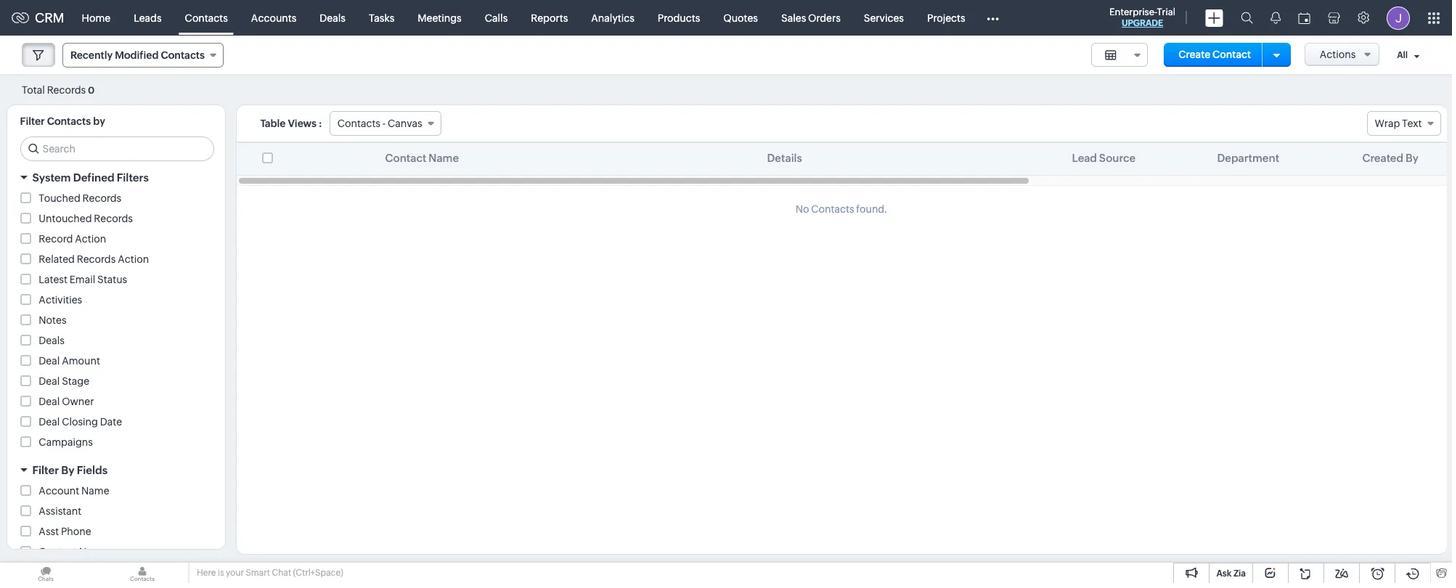 Task type: vqa. For each thing, say whether or not it's contained in the screenshot.
STEPS in Complete CRM Getting Started steps Nov 22
no



Task type: locate. For each thing, give the bounding box(es) containing it.
system defined filters button
[[7, 165, 225, 190]]

filter
[[20, 115, 45, 127], [32, 464, 59, 476]]

records down defined on the left top of page
[[82, 192, 121, 204]]

deal up the campaigns
[[39, 416, 60, 428]]

recently
[[70, 49, 113, 61]]

contact right create
[[1212, 49, 1251, 60]]

by
[[1406, 152, 1419, 164], [61, 464, 74, 476]]

sales orders
[[781, 12, 841, 24]]

deal for deal stage
[[39, 375, 60, 387]]

by up "account name" on the left of page
[[61, 464, 74, 476]]

asst
[[39, 526, 59, 537]]

1 vertical spatial action
[[118, 253, 149, 265]]

contacts
[[185, 12, 228, 24], [161, 49, 205, 61], [47, 115, 91, 127], [337, 118, 380, 129], [811, 203, 854, 215]]

system defined filters
[[32, 171, 149, 184]]

records down the touched records
[[94, 213, 133, 224]]

by right created
[[1406, 152, 1419, 164]]

contacts left by
[[47, 115, 91, 127]]

filter inside dropdown button
[[32, 464, 59, 476]]

chat
[[272, 568, 291, 578]]

records for total
[[47, 84, 86, 95]]

0 vertical spatial by
[[1406, 152, 1419, 164]]

contact name
[[385, 152, 459, 164], [39, 546, 107, 558]]

system
[[32, 171, 71, 184]]

None field
[[1091, 43, 1148, 67]]

closing
[[62, 416, 98, 428]]

name
[[429, 152, 459, 164], [81, 485, 109, 497], [79, 546, 107, 558]]

no contacts found.
[[796, 203, 887, 215]]

enterprise-trial upgrade
[[1109, 7, 1176, 28]]

accounts link
[[239, 0, 308, 35]]

size image
[[1105, 49, 1116, 62]]

analytics
[[591, 12, 634, 24]]

filter for filter by fields
[[32, 464, 59, 476]]

contacts right no
[[811, 203, 854, 215]]

stage
[[62, 375, 89, 387]]

0 horizontal spatial by
[[61, 464, 74, 476]]

0 vertical spatial action
[[75, 233, 106, 245]]

records for touched
[[82, 192, 121, 204]]

home link
[[70, 0, 122, 35]]

records for untouched
[[94, 213, 133, 224]]

deals down notes
[[39, 335, 65, 346]]

fields
[[77, 464, 108, 476]]

sales orders link
[[770, 0, 852, 35]]

recently modified contacts
[[70, 49, 205, 61]]

contact name down canvas
[[385, 152, 459, 164]]

here
[[197, 568, 216, 578]]

untouched records
[[39, 213, 133, 224]]

1 vertical spatial contact
[[385, 152, 427, 164]]

is
[[218, 568, 224, 578]]

0 horizontal spatial deals
[[39, 335, 65, 346]]

1 vertical spatial deals
[[39, 335, 65, 346]]

by for created
[[1406, 152, 1419, 164]]

amount
[[62, 355, 100, 367]]

asst phone
[[39, 526, 91, 537]]

contact
[[1212, 49, 1251, 60], [385, 152, 427, 164], [39, 546, 77, 558]]

2 deal from the top
[[39, 375, 60, 387]]

latest email status
[[39, 274, 127, 285]]

deal stage
[[39, 375, 89, 387]]

status
[[97, 274, 127, 285]]

:
[[319, 118, 322, 129]]

contact name down phone
[[39, 546, 107, 558]]

1 horizontal spatial by
[[1406, 152, 1419, 164]]

-
[[382, 118, 386, 129]]

0 horizontal spatial action
[[75, 233, 106, 245]]

calls link
[[473, 0, 519, 35]]

records left "0"
[[47, 84, 86, 95]]

1 vertical spatial by
[[61, 464, 74, 476]]

deals left tasks
[[320, 12, 346, 24]]

deals
[[320, 12, 346, 24], [39, 335, 65, 346]]

touched
[[39, 192, 80, 204]]

records up latest email status
[[77, 253, 116, 265]]

enterprise-
[[1109, 7, 1157, 17]]

1 deal from the top
[[39, 355, 60, 367]]

contacts down contacts link
[[161, 49, 205, 61]]

lead
[[1072, 152, 1097, 164]]

1 horizontal spatial deals
[[320, 12, 346, 24]]

0 vertical spatial contact name
[[385, 152, 459, 164]]

4 deal from the top
[[39, 416, 60, 428]]

1 vertical spatial filter
[[32, 464, 59, 476]]

found.
[[856, 203, 887, 215]]

reports
[[531, 12, 568, 24]]

created
[[1363, 152, 1404, 164]]

calls
[[485, 12, 508, 24]]

name down contacts - canvas field
[[429, 152, 459, 164]]

contact down canvas
[[385, 152, 427, 164]]

0 vertical spatial contact
[[1212, 49, 1251, 60]]

by for filter
[[61, 464, 74, 476]]

account name
[[39, 485, 109, 497]]

name down fields at the left of the page
[[81, 485, 109, 497]]

upgrade
[[1122, 18, 1163, 28]]

latest
[[39, 274, 67, 285]]

2 horizontal spatial contact
[[1212, 49, 1251, 60]]

deal for deal amount
[[39, 355, 60, 367]]

filter contacts by
[[20, 115, 105, 127]]

related records action
[[39, 253, 149, 265]]

3 deal from the top
[[39, 396, 60, 407]]

crm link
[[12, 10, 64, 25]]

all
[[1397, 50, 1408, 60]]

0 vertical spatial filter
[[20, 115, 45, 127]]

records
[[47, 84, 86, 95], [82, 192, 121, 204], [94, 213, 133, 224], [77, 253, 116, 265]]

(ctrl+space)
[[293, 568, 343, 578]]

account
[[39, 485, 79, 497]]

by
[[93, 115, 105, 127]]

action up status on the left top of page
[[118, 253, 149, 265]]

deal closing date
[[39, 416, 122, 428]]

deal up deal stage
[[39, 355, 60, 367]]

lead source
[[1072, 152, 1136, 164]]

deal down deal stage
[[39, 396, 60, 407]]

quotes
[[723, 12, 758, 24]]

action up related records action
[[75, 233, 106, 245]]

table
[[260, 118, 286, 129]]

filter down total
[[20, 115, 45, 127]]

contact down asst phone
[[39, 546, 77, 558]]

filter up account
[[32, 464, 59, 476]]

name down phone
[[79, 546, 107, 558]]

action
[[75, 233, 106, 245], [118, 253, 149, 265]]

2 vertical spatial contact
[[39, 546, 77, 558]]

calendar image
[[1298, 12, 1311, 24]]

by inside dropdown button
[[61, 464, 74, 476]]

deal left stage at left
[[39, 375, 60, 387]]

here is your smart chat (ctrl+space)
[[197, 568, 343, 578]]

0 vertical spatial deals
[[320, 12, 346, 24]]

1 vertical spatial contact name
[[39, 546, 107, 558]]

contacts image
[[97, 563, 188, 583]]

0 vertical spatial name
[[429, 152, 459, 164]]

records for related
[[77, 253, 116, 265]]

create
[[1179, 49, 1211, 60]]

contacts left -
[[337, 118, 380, 129]]

record action
[[39, 233, 106, 245]]

create menu element
[[1197, 0, 1232, 35]]

signals image
[[1271, 12, 1281, 24]]



Task type: describe. For each thing, give the bounding box(es) containing it.
Contacts - Canvas field
[[329, 111, 441, 136]]

phone
[[61, 526, 91, 537]]

products
[[658, 12, 700, 24]]

table views :
[[260, 118, 322, 129]]

zia
[[1234, 569, 1246, 579]]

email
[[69, 274, 95, 285]]

filter for filter contacts by
[[20, 115, 45, 127]]

0 horizontal spatial contact name
[[39, 546, 107, 558]]

created by
[[1363, 152, 1419, 164]]

untouched
[[39, 213, 92, 224]]

related
[[39, 253, 75, 265]]

contacts right "leads" link
[[185, 12, 228, 24]]

search element
[[1232, 0, 1262, 36]]

deal owner
[[39, 396, 94, 407]]

details
[[767, 152, 802, 164]]

0
[[88, 85, 95, 95]]

Wrap Text field
[[1367, 111, 1441, 136]]

views
[[288, 118, 317, 129]]

leads
[[134, 12, 162, 24]]

chats image
[[0, 563, 91, 583]]

tasks
[[369, 12, 394, 24]]

ask zia
[[1217, 569, 1246, 579]]

search image
[[1241, 12, 1253, 24]]

trial
[[1157, 7, 1176, 17]]

notes
[[39, 314, 66, 326]]

contacts - canvas
[[337, 118, 422, 129]]

actions
[[1320, 49, 1356, 60]]

analytics link
[[580, 0, 646, 35]]

1 vertical spatial name
[[81, 485, 109, 497]]

no
[[796, 203, 809, 215]]

deal amount
[[39, 355, 100, 367]]

text
[[1402, 118, 1422, 129]]

1 horizontal spatial contact name
[[385, 152, 459, 164]]

products link
[[646, 0, 712, 35]]

touched records
[[39, 192, 121, 204]]

2 vertical spatial name
[[79, 546, 107, 558]]

profile image
[[1387, 6, 1410, 29]]

services link
[[852, 0, 916, 35]]

services
[[864, 12, 904, 24]]

accounts
[[251, 12, 296, 24]]

deal for deal closing date
[[39, 416, 60, 428]]

meetings
[[418, 12, 462, 24]]

Recently Modified Contacts field
[[62, 43, 224, 68]]

profile element
[[1378, 0, 1419, 35]]

smart
[[246, 568, 270, 578]]

department
[[1217, 152, 1279, 164]]

record
[[39, 233, 73, 245]]

projects
[[927, 12, 965, 24]]

create contact
[[1179, 49, 1251, 60]]

Search text field
[[21, 137, 213, 160]]

wrap text
[[1375, 118, 1422, 129]]

canvas
[[388, 118, 422, 129]]

filters
[[117, 171, 149, 184]]

1 horizontal spatial contact
[[385, 152, 427, 164]]

campaigns
[[39, 436, 93, 448]]

date
[[100, 416, 122, 428]]

activities
[[39, 294, 82, 306]]

deals inside deals link
[[320, 12, 346, 24]]

tasks link
[[357, 0, 406, 35]]

orders
[[808, 12, 841, 24]]

signals element
[[1262, 0, 1290, 36]]

sales
[[781, 12, 806, 24]]

create contact button
[[1164, 43, 1266, 67]]

total records 0
[[22, 84, 95, 95]]

leads link
[[122, 0, 173, 35]]

modified
[[115, 49, 159, 61]]

meetings link
[[406, 0, 473, 35]]

source
[[1099, 152, 1136, 164]]

quotes link
[[712, 0, 770, 35]]

Other Modules field
[[977, 6, 1008, 29]]

deals link
[[308, 0, 357, 35]]

home
[[82, 12, 110, 24]]

defined
[[73, 171, 114, 184]]

filter by fields
[[32, 464, 108, 476]]

ask
[[1217, 569, 1232, 579]]

total
[[22, 84, 45, 95]]

create menu image
[[1205, 9, 1223, 27]]

0 horizontal spatial contact
[[39, 546, 77, 558]]

contacts link
[[173, 0, 239, 35]]

assistant
[[39, 505, 81, 517]]

1 horizontal spatial action
[[118, 253, 149, 265]]

owner
[[62, 396, 94, 407]]

contact inside button
[[1212, 49, 1251, 60]]

crm
[[35, 10, 64, 25]]

wrap
[[1375, 118, 1400, 129]]

deal for deal owner
[[39, 396, 60, 407]]

filter by fields button
[[7, 457, 225, 483]]

projects link
[[916, 0, 977, 35]]



